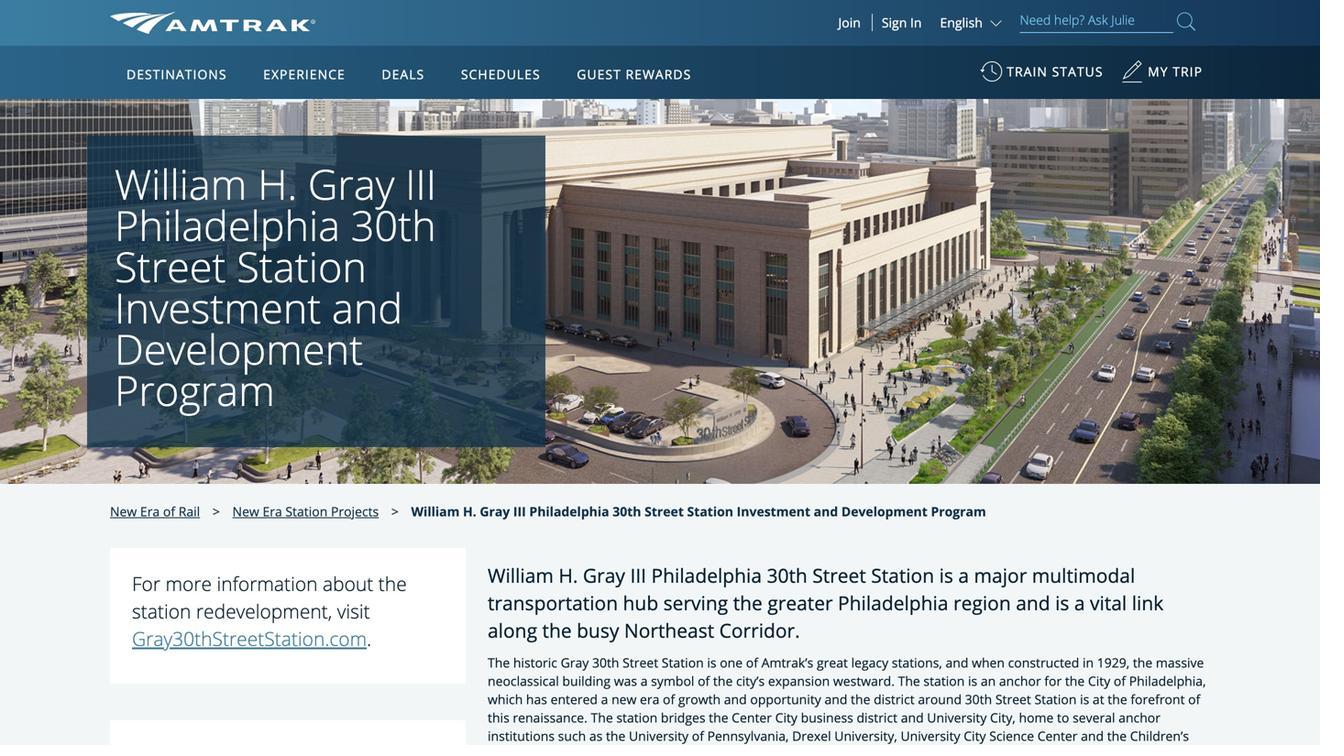 Task type: locate. For each thing, give the bounding box(es) containing it.
0 horizontal spatial era
[[140, 503, 160, 520]]

development
[[115, 321, 363, 377], [842, 503, 928, 520]]

new era of rail
[[110, 503, 200, 520]]

program
[[115, 362, 275, 418], [931, 503, 986, 520]]

business
[[801, 709, 853, 727]]

the right about
[[378, 571, 407, 597]]

district down westward.
[[874, 691, 915, 708]]

station up the around
[[924, 673, 965, 690]]

my
[[1148, 63, 1169, 80]]

new right rail
[[232, 503, 259, 520]]

0 horizontal spatial iii
[[405, 156, 437, 212]]

city
[[1088, 673, 1111, 690], [775, 709, 798, 727], [964, 728, 986, 745]]

0 vertical spatial iii
[[405, 156, 437, 212]]

of
[[163, 503, 175, 520], [746, 654, 758, 672], [698, 673, 710, 690], [1114, 673, 1126, 690], [663, 691, 675, 708], [1188, 691, 1200, 708], [692, 728, 704, 745]]

2 vertical spatial william
[[488, 562, 554, 589]]

1 vertical spatial investment
[[737, 503, 811, 520]]

1 vertical spatial center
[[1038, 728, 1078, 745]]

0 horizontal spatial new
[[110, 503, 137, 520]]

of down bridges
[[692, 728, 704, 745]]

station down era
[[616, 709, 658, 727]]

corridor.
[[719, 618, 800, 644]]

the inside for more information about the station redevelopment, visit gray30thstreetstation.com .
[[378, 571, 407, 597]]

1 vertical spatial city
[[775, 709, 798, 727]]

william inside william h. gray iii philadelphia 30th street station investment and development program
[[115, 156, 247, 212]]

2 era from the left
[[263, 503, 282, 520]]

1 horizontal spatial program
[[931, 503, 986, 520]]

30th
[[351, 197, 436, 253], [613, 503, 641, 520], [767, 562, 808, 589], [592, 654, 619, 672], [965, 691, 992, 708]]

an
[[981, 673, 996, 690]]

new left rail
[[110, 503, 137, 520]]

train status
[[1007, 63, 1103, 80]]

1 era from the left
[[140, 503, 160, 520]]

1 vertical spatial william h. gray iii philadelphia 30th street station investment and development program
[[411, 503, 986, 520]]

1 vertical spatial the
[[898, 673, 920, 690]]

era up information
[[263, 503, 282, 520]]

the
[[378, 571, 407, 597], [733, 590, 763, 616], [542, 618, 572, 644], [1133, 654, 1153, 672], [713, 673, 733, 690], [1065, 673, 1085, 690], [851, 691, 870, 708], [1108, 691, 1127, 708], [709, 709, 728, 727], [606, 728, 626, 745], [1107, 728, 1127, 745]]

1 vertical spatial anchor
[[1119, 709, 1161, 727]]

philadelphia
[[115, 197, 340, 253], [529, 503, 609, 520], [651, 562, 762, 589], [838, 590, 949, 616]]

william h. gray iii philadelphia 30th street station investment and development program link
[[411, 503, 986, 520]]

1 horizontal spatial city
[[964, 728, 986, 745]]

william
[[115, 156, 247, 212], [411, 503, 460, 520], [488, 562, 554, 589]]

0 vertical spatial the
[[488, 654, 510, 672]]

center
[[732, 709, 772, 727], [1038, 728, 1078, 745]]

1 new from the left
[[110, 503, 137, 520]]

a
[[958, 562, 969, 589], [1074, 590, 1085, 616], [641, 673, 648, 690], [601, 691, 608, 708]]

guest
[[577, 66, 621, 83]]

banner containing join
[[0, 0, 1320, 423]]

era left rail
[[140, 503, 160, 520]]

a right was
[[641, 673, 648, 690]]

era
[[140, 503, 160, 520], [263, 503, 282, 520]]

sign in button
[[882, 14, 922, 31]]

join
[[838, 14, 861, 31]]

0 horizontal spatial investment
[[115, 280, 321, 336]]

a left new on the left
[[601, 691, 608, 708]]

city down opportunity
[[775, 709, 798, 727]]

the up as
[[591, 709, 613, 727]]

station inside the william h. gray iii philadelphia 30th street station is a major multimodal transportation hub serving the greater philadelphia region and is a vital link along the busy northeast corridor.
[[871, 562, 934, 589]]

in
[[1083, 654, 1094, 672]]

of up growth
[[698, 673, 710, 690]]

the down westward.
[[851, 691, 870, 708]]

the down stations,
[[898, 673, 920, 690]]

1 horizontal spatial h.
[[463, 503, 476, 520]]

for
[[1045, 673, 1062, 690]]

is
[[939, 562, 953, 589], [1055, 590, 1069, 616], [707, 654, 717, 672], [968, 673, 978, 690], [1080, 691, 1089, 708]]

.
[[367, 626, 371, 652]]

new era station projects
[[232, 503, 379, 520]]

anchor
[[999, 673, 1041, 690], [1119, 709, 1161, 727]]

h.
[[258, 156, 297, 212], [463, 503, 476, 520], [559, 562, 578, 589]]

vital
[[1090, 590, 1127, 616]]

1 vertical spatial program
[[931, 503, 986, 520]]

1 vertical spatial development
[[842, 503, 928, 520]]

1 horizontal spatial era
[[263, 503, 282, 520]]

investment
[[115, 280, 321, 336], [737, 503, 811, 520]]

2 horizontal spatial h.
[[559, 562, 578, 589]]

2 vertical spatial iii
[[630, 562, 646, 589]]

station
[[132, 598, 191, 624], [924, 673, 965, 690], [616, 709, 658, 727]]

2 new from the left
[[232, 503, 259, 520]]

30th inside the william h. gray iii philadelphia 30th street station is a major multimodal transportation hub serving the greater philadelphia region and is a vital link along the busy northeast corridor.
[[767, 562, 808, 589]]

is left at
[[1080, 691, 1089, 708]]

2 vertical spatial station
[[616, 709, 658, 727]]

station down 'for'
[[132, 598, 191, 624]]

expansion
[[768, 673, 830, 690]]

2 horizontal spatial william
[[488, 562, 554, 589]]

1 horizontal spatial station
[[616, 709, 658, 727]]

0 horizontal spatial william
[[115, 156, 247, 212]]

gray30thstreetstation.com link
[[132, 626, 367, 652]]

anchor down the forefront
[[1119, 709, 1161, 727]]

city up at
[[1088, 673, 1111, 690]]

iii inside the william h. gray iii philadelphia 30th street station is a major multimodal transportation hub serving the greater philadelphia region and is a vital link along the busy northeast corridor.
[[630, 562, 646, 589]]

0 vertical spatial district
[[874, 691, 915, 708]]

such
[[558, 728, 586, 745]]

0 horizontal spatial anchor
[[999, 673, 1041, 690]]

massive
[[1156, 654, 1204, 672]]

0 vertical spatial william
[[115, 156, 247, 212]]

2 horizontal spatial city
[[1088, 673, 1111, 690]]

1 horizontal spatial the
[[591, 709, 613, 727]]

legacy
[[851, 654, 889, 672]]

major
[[974, 562, 1027, 589]]

william inside the william h. gray iii philadelphia 30th street station is a major multimodal transportation hub serving the greater philadelphia region and is a vital link along the busy northeast corridor.
[[488, 562, 554, 589]]

guest rewards
[[577, 66, 692, 83]]

is left major
[[939, 562, 953, 589]]

for more information about the station redevelopment, visit gray30thstreetstation.com .
[[132, 571, 407, 652]]

has
[[526, 691, 547, 708]]

new
[[110, 503, 137, 520], [232, 503, 259, 520]]

philadelphia,
[[1129, 673, 1206, 690]]

1 horizontal spatial anchor
[[1119, 709, 1161, 727]]

rewards
[[626, 66, 692, 83]]

0 vertical spatial city
[[1088, 673, 1111, 690]]

0 vertical spatial h.
[[258, 156, 297, 212]]

banner
[[0, 0, 1320, 423]]

schedules link
[[454, 46, 548, 99]]

street inside the william h. gray iii philadelphia 30th street station is a major multimodal transportation hub serving the greater philadelphia region and is a vital link along the busy northeast corridor.
[[813, 562, 866, 589]]

1 horizontal spatial center
[[1038, 728, 1078, 745]]

entered
[[551, 691, 598, 708]]

1 horizontal spatial new
[[232, 503, 259, 520]]

2 horizontal spatial iii
[[630, 562, 646, 589]]

center down to
[[1038, 728, 1078, 745]]

application inside banner
[[178, 153, 618, 410]]

2 horizontal spatial the
[[898, 673, 920, 690]]

anchor down constructed
[[999, 673, 1041, 690]]

1 vertical spatial h.
[[463, 503, 476, 520]]

1 horizontal spatial iii
[[513, 503, 526, 520]]

2 vertical spatial city
[[964, 728, 986, 745]]

center up "pennsylvania,"
[[732, 709, 772, 727]]

about
[[323, 571, 373, 597]]

and
[[332, 280, 403, 336], [814, 503, 838, 520], [1016, 590, 1050, 616], [946, 654, 969, 672], [724, 691, 747, 708], [825, 691, 848, 708], [901, 709, 924, 727], [1081, 728, 1104, 745]]

destinations button
[[119, 49, 234, 100]]

city left "science"
[[964, 728, 986, 745]]

new
[[612, 691, 637, 708]]

district up 'university,' at the right bottom of page
[[857, 709, 898, 727]]

city,
[[990, 709, 1016, 727]]

1 horizontal spatial william
[[411, 503, 460, 520]]

to
[[1057, 709, 1069, 727]]

university
[[927, 709, 987, 727], [629, 728, 689, 745], [901, 728, 960, 745]]

2 vertical spatial the
[[591, 709, 613, 727]]

the right for
[[1065, 673, 1085, 690]]

0 horizontal spatial center
[[732, 709, 772, 727]]

station
[[237, 238, 367, 294], [285, 503, 328, 520], [687, 503, 733, 520], [871, 562, 934, 589], [662, 654, 704, 672], [1035, 691, 1077, 708]]

1 vertical spatial william
[[411, 503, 460, 520]]

application
[[178, 153, 618, 410]]

iii inside william h. gray iii philadelphia 30th street station investment and development program
[[405, 156, 437, 212]]

0 horizontal spatial city
[[775, 709, 798, 727]]

0 vertical spatial development
[[115, 321, 363, 377]]

my trip
[[1148, 63, 1203, 80]]

0 vertical spatial program
[[115, 362, 275, 418]]

era for station
[[263, 503, 282, 520]]

0 vertical spatial station
[[132, 598, 191, 624]]

search icon image
[[1177, 9, 1196, 34]]

join button
[[827, 14, 873, 31]]

william h. gray iii philadelphia 30th street station investment and development program
[[115, 156, 437, 418], [411, 503, 986, 520]]

0 horizontal spatial station
[[132, 598, 191, 624]]

the up 'neoclassical'
[[488, 654, 510, 672]]

region
[[954, 590, 1011, 616]]

1 vertical spatial station
[[924, 673, 965, 690]]

0 horizontal spatial the
[[488, 654, 510, 672]]

and inside william h. gray iii philadelphia 30th street station investment and development program
[[332, 280, 403, 336]]

0 horizontal spatial development
[[115, 321, 363, 377]]

era for of
[[140, 503, 160, 520]]

2 vertical spatial h.
[[559, 562, 578, 589]]

forefront
[[1131, 691, 1185, 708]]

pennsylvania,
[[707, 728, 789, 745]]



Task type: describe. For each thing, give the bounding box(es) containing it.
new for new era station projects
[[232, 503, 259, 520]]

visit
[[337, 598, 370, 624]]

1929,
[[1097, 654, 1130, 672]]

status
[[1052, 63, 1103, 80]]

one
[[720, 654, 743, 672]]

amtrak's
[[762, 654, 814, 672]]

new for new era of rail
[[110, 503, 137, 520]]

around
[[918, 691, 962, 708]]

of left rail
[[163, 503, 175, 520]]

the historic gray 30th street station is one of amtrak's great legacy stations, and when constructed in 1929, the massive neoclassical building was a symbol of the city's expansion westward. the station is an anchor for the city of philadelphia, which has entered a new era of growth and opportunity and the district around 30th street station is at the forefront of this renaissance. the station bridges the center city business district and university city, home to several anchor institutions such as the university of pennsylvania, drexel university, university city science center and the childr
[[488, 654, 1206, 745]]

growth
[[678, 691, 721, 708]]

at
[[1093, 691, 1104, 708]]

renaissance.
[[513, 709, 588, 727]]

greater
[[768, 590, 833, 616]]

opportunity
[[750, 691, 821, 708]]

english
[[940, 14, 983, 31]]

of down philadelphia,
[[1188, 691, 1200, 708]]

in
[[910, 14, 922, 31]]

several
[[1073, 709, 1115, 727]]

h. inside the william h. gray iii philadelphia 30th street station is a major multimodal transportation hub serving the greater philadelphia region and is a vital link along the busy northeast corridor.
[[559, 562, 578, 589]]

1 vertical spatial district
[[857, 709, 898, 727]]

bridges
[[661, 709, 706, 727]]

and inside the william h. gray iii philadelphia 30th street station is a major multimodal transportation hub serving the greater philadelphia region and is a vital link along the busy northeast corridor.
[[1016, 590, 1050, 616]]

0 horizontal spatial h.
[[258, 156, 297, 212]]

is left one
[[707, 654, 717, 672]]

gray inside 'the historic gray 30th street station is one of amtrak's great legacy stations, and when constructed in 1929, the massive neoclassical building was a symbol of the city's expansion westward. the station is an anchor for the city of philadelphia, which has entered a new era of growth and opportunity and the district around 30th street station is at the forefront of this renaissance. the station bridges the center city business district and university city, home to several anchor institutions such as the university of pennsylvania, drexel university, university city science center and the childr'
[[561, 654, 589, 672]]

link
[[1132, 590, 1164, 616]]

deals
[[382, 66, 425, 83]]

gray inside the william h. gray iii philadelphia 30th street station is a major multimodal transportation hub serving the greater philadelphia region and is a vital link along the busy northeast corridor.
[[583, 562, 625, 589]]

neoclassical
[[488, 673, 559, 690]]

train status link
[[980, 54, 1103, 99]]

1 horizontal spatial investment
[[737, 503, 811, 520]]

hub
[[623, 590, 658, 616]]

experience
[[263, 66, 345, 83]]

which
[[488, 691, 523, 708]]

westward.
[[833, 673, 895, 690]]

university,
[[835, 728, 897, 745]]

destinations
[[127, 66, 227, 83]]

rail
[[179, 503, 200, 520]]

of up city's in the right of the page
[[746, 654, 758, 672]]

new era station projects link
[[232, 503, 379, 520]]

2 horizontal spatial station
[[924, 673, 965, 690]]

the down growth
[[709, 709, 728, 727]]

the right 1929, at bottom
[[1133, 654, 1153, 672]]

sign
[[882, 14, 907, 31]]

northeast
[[624, 618, 714, 644]]

the right as
[[606, 728, 626, 745]]

constructed
[[1008, 654, 1079, 672]]

1 vertical spatial iii
[[513, 503, 526, 520]]

as
[[589, 728, 603, 745]]

home
[[1019, 709, 1054, 727]]

0 vertical spatial william h. gray iii philadelphia 30th street station investment and development program
[[115, 156, 437, 418]]

this
[[488, 709, 510, 727]]

the down transportation
[[542, 618, 572, 644]]

drexel
[[792, 728, 831, 745]]

more
[[165, 571, 212, 597]]

30th inside william h. gray iii philadelphia 30th street station investment and development program
[[351, 197, 436, 253]]

station inside for more information about the station redevelopment, visit gray30thstreetstation.com .
[[132, 598, 191, 624]]

multimodal
[[1032, 562, 1135, 589]]

william h. gray iii philadelphia 30th street station is a major multimodal transportation hub serving the greater philadelphia region and is a vital link along the busy northeast corridor.
[[488, 562, 1164, 644]]

building
[[562, 673, 611, 690]]

serving
[[663, 590, 728, 616]]

along
[[488, 618, 537, 644]]

of down 1929, at bottom
[[1114, 673, 1126, 690]]

1 horizontal spatial development
[[842, 503, 928, 520]]

busy
[[577, 618, 619, 644]]

amtrak image
[[110, 12, 316, 34]]

a down multimodal
[[1074, 590, 1085, 616]]

gray30thstreetstation.com
[[132, 626, 367, 652]]

the right at
[[1108, 691, 1127, 708]]

projects
[[331, 503, 379, 520]]

the down several in the right of the page
[[1107, 728, 1127, 745]]

symbol
[[651, 673, 694, 690]]

stations,
[[892, 654, 942, 672]]

is left an
[[968, 673, 978, 690]]

city's
[[736, 673, 765, 690]]

is down multimodal
[[1055, 590, 1069, 616]]

transportation
[[488, 590, 618, 616]]

deals button
[[374, 49, 432, 100]]

english button
[[940, 14, 1006, 31]]

0 vertical spatial center
[[732, 709, 772, 727]]

the down one
[[713, 673, 733, 690]]

era
[[640, 691, 660, 708]]

for
[[132, 571, 160, 597]]

0 vertical spatial investment
[[115, 280, 321, 336]]

0 horizontal spatial program
[[115, 362, 275, 418]]

train
[[1007, 63, 1048, 80]]

Please enter your search item search field
[[1020, 9, 1174, 33]]

sign in
[[882, 14, 922, 31]]

my trip button
[[1121, 54, 1203, 99]]

guest rewards button
[[570, 49, 699, 100]]

experience button
[[256, 49, 353, 100]]

when
[[972, 654, 1005, 672]]

0 vertical spatial anchor
[[999, 673, 1041, 690]]

historic
[[513, 654, 557, 672]]

institutions
[[488, 728, 555, 745]]

great
[[817, 654, 848, 672]]

redevelopment,
[[196, 598, 332, 624]]

the up corridor.
[[733, 590, 763, 616]]

regions map image
[[178, 153, 618, 410]]

information
[[217, 571, 318, 597]]

trip
[[1173, 63, 1203, 80]]

was
[[614, 673, 637, 690]]

a up region
[[958, 562, 969, 589]]

science
[[989, 728, 1034, 745]]

of down symbol
[[663, 691, 675, 708]]

new era of rail link
[[110, 503, 200, 520]]



Task type: vqa. For each thing, say whether or not it's contained in the screenshot.
View Details link
no



